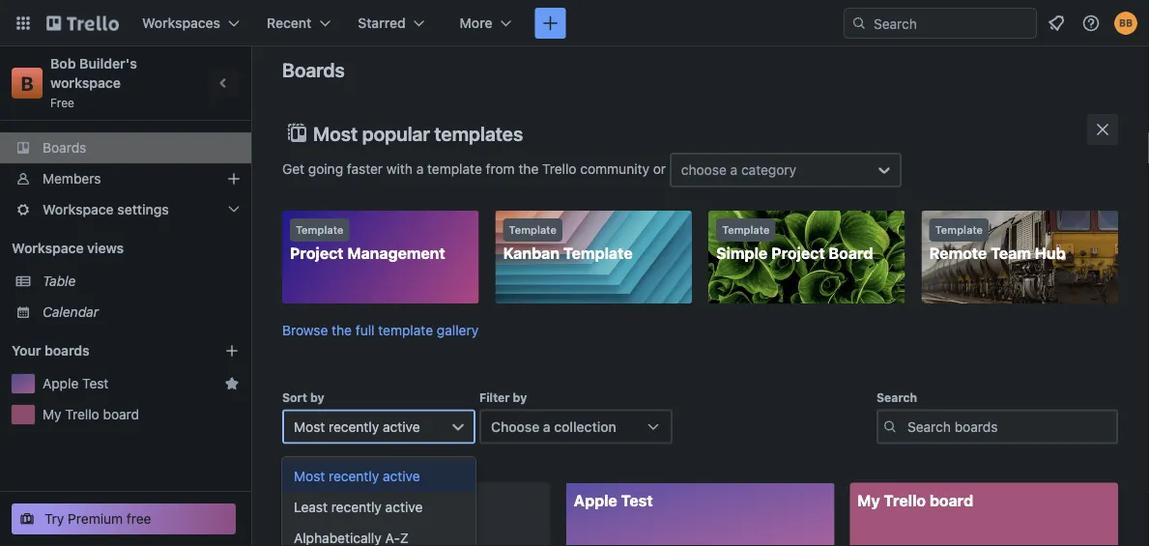 Task type: vqa. For each thing, say whether or not it's contained in the screenshot.
Workspace views
yes



Task type: describe. For each thing, give the bounding box(es) containing it.
free
[[50, 96, 74, 109]]

2 most recently active from the top
[[294, 468, 420, 484]]

a for choose a collection
[[543, 419, 551, 435]]

1 vertical spatial my trello board link
[[850, 483, 1118, 546]]

search image
[[852, 15, 867, 31]]

collection
[[554, 419, 617, 435]]

0 horizontal spatial boards
[[43, 140, 86, 156]]

workspace
[[50, 75, 121, 91]]

1 vertical spatial the
[[332, 322, 352, 338]]

members link
[[0, 163, 251, 194]]

0 vertical spatial apple test link
[[43, 374, 217, 393]]

with
[[387, 161, 413, 177]]

template kanban template
[[503, 224, 633, 263]]

1 vertical spatial my
[[858, 491, 880, 510]]

0 horizontal spatial board
[[103, 406, 139, 422]]

gallery
[[437, 322, 479, 338]]

members
[[43, 171, 101, 187]]

views
[[87, 240, 124, 256]]

free
[[127, 511, 151, 527]]

starred button
[[346, 8, 437, 39]]

template for simple
[[722, 224, 770, 237]]

0 horizontal spatial apple
[[43, 376, 79, 392]]

1 vertical spatial most
[[294, 419, 325, 435]]

get going faster with a template from the trello community or
[[282, 161, 670, 177]]

starred
[[358, 15, 406, 31]]

0 horizontal spatial my trello board
[[43, 406, 139, 422]]

recent button
[[255, 8, 342, 39]]

template project management
[[290, 224, 445, 263]]

2 horizontal spatial trello
[[884, 491, 926, 510]]

starred icon image
[[224, 376, 240, 392]]

bob builder's workspace link
[[50, 56, 141, 91]]

1 horizontal spatial apple
[[574, 491, 618, 510]]

add board image
[[224, 343, 240, 359]]

0 vertical spatial most
[[313, 122, 358, 145]]

workspace views
[[12, 240, 124, 256]]

1 horizontal spatial boards
[[282, 58, 345, 81]]

choose
[[491, 419, 540, 435]]

going
[[308, 161, 343, 177]]

1 vertical spatial trello
[[65, 406, 99, 422]]

table link
[[43, 272, 240, 291]]

a for choose a category
[[730, 162, 738, 178]]

z
[[400, 530, 409, 546]]

boards link
[[0, 132, 251, 163]]

popular
[[362, 122, 430, 145]]

template right kanban
[[563, 245, 633, 263]]

try premium free
[[44, 511, 151, 527]]

2 horizontal spatial board
[[930, 491, 974, 510]]

alphabetically a-z
[[294, 530, 409, 546]]

1 horizontal spatial my trello board
[[858, 491, 974, 510]]

remote
[[930, 245, 987, 263]]

choose a collection
[[491, 419, 617, 435]]

from
[[486, 161, 515, 177]]

project inside template project management
[[290, 245, 344, 263]]

calendar link
[[43, 303, 240, 322]]

search
[[877, 391, 917, 405]]

or
[[653, 161, 666, 177]]

choose
[[681, 162, 727, 178]]

b
[[21, 72, 33, 94]]

recent
[[267, 15, 312, 31]]

workspace navigation collapse icon image
[[211, 70, 238, 97]]

template for project
[[296, 224, 344, 237]]

hub
[[1035, 245, 1066, 263]]

2 vertical spatial most
[[294, 468, 325, 484]]

create
[[361, 517, 403, 533]]

1 horizontal spatial apple test
[[574, 491, 653, 510]]

2 vertical spatial board
[[436, 517, 472, 533]]

switch to… image
[[14, 14, 33, 33]]

workspace settings
[[43, 202, 169, 218]]

1 vertical spatial recently
[[329, 468, 379, 484]]

your boards with 2 items element
[[12, 339, 195, 363]]

primary element
[[0, 0, 1149, 46]]

team
[[991, 245, 1031, 263]]

Search field
[[867, 9, 1036, 38]]

2 vertical spatial recently
[[331, 499, 382, 515]]

0 vertical spatial recently
[[329, 419, 379, 435]]

1 horizontal spatial the
[[519, 161, 539, 177]]

workspaces
[[142, 15, 220, 31]]

open information menu image
[[1082, 14, 1101, 33]]

more
[[460, 15, 493, 31]]



Task type: locate. For each thing, give the bounding box(es) containing it.
1 vertical spatial test
[[621, 491, 653, 510]]

create new board
[[361, 517, 472, 533]]

filter by
[[479, 391, 527, 405]]

1 project from the left
[[290, 245, 344, 263]]

a inside button
[[543, 419, 551, 435]]

back to home image
[[46, 8, 119, 39]]

board down your boards with 2 items element at the bottom of page
[[103, 406, 139, 422]]

template up "remote"
[[935, 224, 983, 237]]

template inside template project management
[[296, 224, 344, 237]]

project
[[290, 245, 344, 263], [771, 245, 825, 263]]

1 horizontal spatial my
[[858, 491, 880, 510]]

1 horizontal spatial a
[[543, 419, 551, 435]]

0 notifications image
[[1045, 12, 1068, 35]]

0 vertical spatial workspace
[[43, 202, 114, 218]]

0 vertical spatial trello
[[542, 161, 577, 177]]

get
[[282, 161, 305, 177]]

template simple project board
[[716, 224, 873, 263]]

0 vertical spatial my trello board link
[[43, 405, 240, 424]]

1 most recently active from the top
[[294, 419, 420, 435]]

1 vertical spatial boards
[[43, 140, 86, 156]]

2 vertical spatial active
[[385, 499, 423, 515]]

filter
[[479, 391, 510, 405]]

workspaces button
[[131, 8, 251, 39]]

0 horizontal spatial trello
[[65, 406, 99, 422]]

template
[[427, 161, 482, 177], [378, 322, 433, 338]]

the left full
[[332, 322, 352, 338]]

the right from at the left
[[519, 161, 539, 177]]

browse
[[282, 322, 328, 338]]

boards down the recent dropdown button
[[282, 58, 345, 81]]

template up kanban
[[509, 224, 557, 237]]

by right filter
[[513, 391, 527, 405]]

template inside "template simple project board"
[[722, 224, 770, 237]]

project inside "template simple project board"
[[771, 245, 825, 263]]

template right full
[[378, 322, 433, 338]]

template remote team hub
[[930, 224, 1066, 263]]

boards up members
[[43, 140, 86, 156]]

workspace up table
[[12, 240, 84, 256]]

a
[[416, 161, 424, 177], [730, 162, 738, 178], [543, 419, 551, 435]]

1 horizontal spatial apple test link
[[566, 483, 835, 546]]

1 vertical spatial template
[[378, 322, 433, 338]]

test down choose a collection button
[[621, 491, 653, 510]]

choose a collection button
[[479, 410, 673, 444]]

more button
[[448, 8, 523, 39]]

builder's
[[79, 56, 137, 72]]

1 vertical spatial active
[[383, 468, 420, 484]]

0 vertical spatial apple
[[43, 376, 79, 392]]

templates
[[434, 122, 523, 145]]

workspace
[[43, 202, 114, 218], [12, 240, 84, 256]]

settings
[[117, 202, 169, 218]]

browse the full template gallery link
[[282, 322, 479, 338]]

full
[[356, 322, 375, 338]]

0 vertical spatial test
[[82, 376, 109, 392]]

premium
[[68, 511, 123, 527]]

your
[[12, 343, 41, 359]]

by for sort by
[[310, 391, 324, 405]]

template down going
[[296, 224, 344, 237]]

workspace for workspace settings
[[43, 202, 114, 218]]

bob builder (bobbuilder40) image
[[1115, 12, 1138, 35]]

boards
[[44, 343, 90, 359]]

0 horizontal spatial test
[[82, 376, 109, 392]]

0 horizontal spatial my trello board link
[[43, 405, 240, 424]]

most down sort by
[[294, 419, 325, 435]]

apple test down boards
[[43, 376, 109, 392]]

0 horizontal spatial the
[[332, 322, 352, 338]]

least recently active
[[294, 499, 423, 515]]

create board or workspace image
[[541, 14, 560, 33]]

calendar
[[43, 304, 99, 320]]

1 vertical spatial apple test
[[574, 491, 653, 510]]

1 horizontal spatial project
[[771, 245, 825, 263]]

board down search 'text field'
[[930, 491, 974, 510]]

0 vertical spatial template
[[427, 161, 482, 177]]

workspace down members
[[43, 202, 114, 218]]

most up "least"
[[294, 468, 325, 484]]

apple test down 'collection'
[[574, 491, 653, 510]]

1 horizontal spatial board
[[436, 517, 472, 533]]

faster
[[347, 161, 383, 177]]

1 vertical spatial apple
[[574, 491, 618, 510]]

1 by from the left
[[310, 391, 324, 405]]

template up simple
[[722, 224, 770, 237]]

browse the full template gallery
[[282, 322, 479, 338]]

least
[[294, 499, 328, 515]]

template for kanban
[[509, 224, 557, 237]]

my trello board
[[43, 406, 139, 422], [858, 491, 974, 510]]

0 horizontal spatial project
[[290, 245, 344, 263]]

my trello board link down search 'text field'
[[850, 483, 1118, 546]]

apple
[[43, 376, 79, 392], [574, 491, 618, 510]]

alphabetically
[[294, 530, 382, 546]]

by right sort
[[310, 391, 324, 405]]

workspace settings button
[[0, 194, 251, 225]]

a-
[[385, 530, 400, 546]]

board
[[103, 406, 139, 422], [930, 491, 974, 510], [436, 517, 472, 533]]

choose a category
[[681, 162, 797, 178]]

0 horizontal spatial apple test link
[[43, 374, 217, 393]]

0 horizontal spatial by
[[310, 391, 324, 405]]

2 vertical spatial trello
[[884, 491, 926, 510]]

apple test
[[43, 376, 109, 392], [574, 491, 653, 510]]

most up going
[[313, 122, 358, 145]]

1 horizontal spatial my trello board link
[[850, 483, 1118, 546]]

0 vertical spatial most recently active
[[294, 419, 420, 435]]

board
[[829, 245, 873, 263]]

apple test link
[[43, 374, 217, 393], [566, 483, 835, 546]]

project up browse
[[290, 245, 344, 263]]

test down your boards with 2 items element at the bottom of page
[[82, 376, 109, 392]]

community
[[580, 161, 650, 177]]

test
[[82, 376, 109, 392], [621, 491, 653, 510]]

0 vertical spatial my
[[43, 406, 61, 422]]

management
[[347, 245, 445, 263]]

2 by from the left
[[513, 391, 527, 405]]

most recently active up least recently active
[[294, 468, 420, 484]]

most popular templates
[[313, 122, 523, 145]]

0 vertical spatial board
[[103, 406, 139, 422]]

0 vertical spatial the
[[519, 161, 539, 177]]

template down templates
[[427, 161, 482, 177]]

recently
[[329, 419, 379, 435], [329, 468, 379, 484], [331, 499, 382, 515]]

most
[[313, 122, 358, 145], [294, 419, 325, 435], [294, 468, 325, 484]]

template inside template remote team hub
[[935, 224, 983, 237]]

1 vertical spatial apple test link
[[566, 483, 835, 546]]

try
[[44, 511, 64, 527]]

workspace for workspace views
[[12, 240, 84, 256]]

template for remote
[[935, 224, 983, 237]]

1 horizontal spatial test
[[621, 491, 653, 510]]

bob
[[50, 56, 76, 72]]

by
[[310, 391, 324, 405], [513, 391, 527, 405]]

0 vertical spatial active
[[383, 419, 420, 435]]

by for filter by
[[513, 391, 527, 405]]

1 vertical spatial workspace
[[12, 240, 84, 256]]

1 vertical spatial my trello board
[[858, 491, 974, 510]]

1 vertical spatial most recently active
[[294, 468, 420, 484]]

your boards
[[12, 343, 90, 359]]

1 vertical spatial board
[[930, 491, 974, 510]]

workspace inside popup button
[[43, 202, 114, 218]]

kanban
[[503, 245, 560, 263]]

0 horizontal spatial my
[[43, 406, 61, 422]]

try premium free button
[[12, 504, 236, 535]]

0 horizontal spatial apple test
[[43, 376, 109, 392]]

trello
[[542, 161, 577, 177], [65, 406, 99, 422], [884, 491, 926, 510]]

0 vertical spatial apple test
[[43, 376, 109, 392]]

1 horizontal spatial by
[[513, 391, 527, 405]]

active
[[383, 419, 420, 435], [383, 468, 420, 484], [385, 499, 423, 515]]

sort
[[282, 391, 307, 405]]

the
[[519, 161, 539, 177], [332, 322, 352, 338]]

board right the new
[[436, 517, 472, 533]]

table
[[43, 273, 76, 289]]

simple
[[716, 245, 768, 263]]

Search text field
[[877, 410, 1118, 444]]

sort by
[[282, 391, 324, 405]]

most recently active
[[294, 419, 420, 435], [294, 468, 420, 484]]

category
[[741, 162, 797, 178]]

template
[[296, 224, 344, 237], [509, 224, 557, 237], [722, 224, 770, 237], [935, 224, 983, 237], [563, 245, 633, 263]]

2 horizontal spatial a
[[730, 162, 738, 178]]

new
[[406, 517, 432, 533]]

bob builder's workspace free
[[50, 56, 141, 109]]

0 vertical spatial boards
[[282, 58, 345, 81]]

0 vertical spatial my trello board
[[43, 406, 139, 422]]

most recently active down sort by
[[294, 419, 420, 435]]

2 project from the left
[[771, 245, 825, 263]]

1 horizontal spatial trello
[[542, 161, 577, 177]]

apple down boards
[[43, 376, 79, 392]]

apple down 'collection'
[[574, 491, 618, 510]]

b link
[[12, 68, 43, 99]]

my
[[43, 406, 61, 422], [858, 491, 880, 510]]

project left 'board'
[[771, 245, 825, 263]]

my trello board link
[[43, 405, 240, 424], [850, 483, 1118, 546]]

0 horizontal spatial a
[[416, 161, 424, 177]]

my trello board link down your boards with 2 items element at the bottom of page
[[43, 405, 240, 424]]



